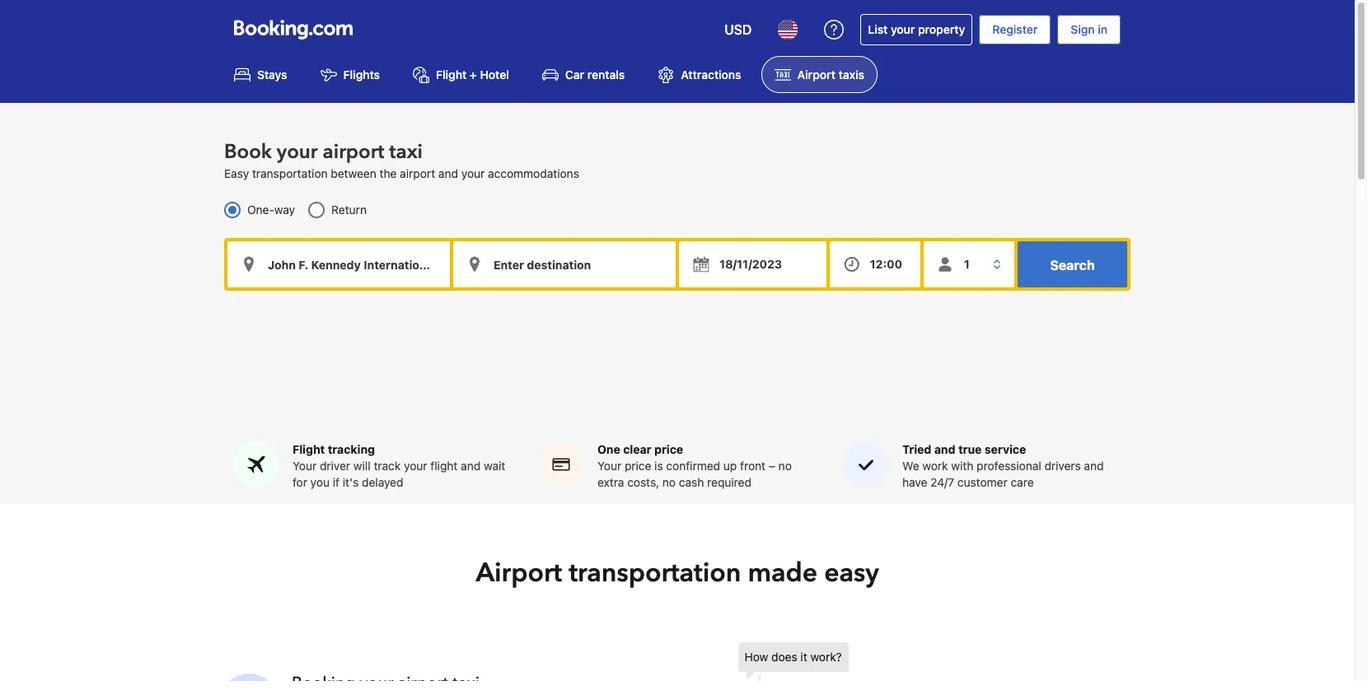 Task type: vqa. For each thing, say whether or not it's contained in the screenshot.


Task type: describe. For each thing, give the bounding box(es) containing it.
taxi
[[389, 139, 423, 166]]

one
[[598, 443, 621, 457]]

easy
[[825, 556, 879, 592]]

extra
[[598, 476, 625, 490]]

+
[[470, 68, 477, 82]]

search
[[1051, 258, 1096, 273]]

book
[[224, 139, 272, 166]]

0 vertical spatial price
[[655, 443, 684, 457]]

cash
[[679, 476, 704, 490]]

service
[[985, 443, 1027, 457]]

and right drivers
[[1085, 459, 1104, 473]]

1 vertical spatial price
[[625, 459, 652, 473]]

search button
[[1018, 242, 1128, 288]]

book your airport taxi easy transportation between the airport and your accommodations
[[224, 139, 580, 181]]

your inside "link"
[[891, 22, 916, 36]]

up
[[724, 459, 737, 473]]

flight
[[431, 459, 458, 473]]

airport taxis link
[[762, 56, 878, 93]]

for
[[293, 476, 307, 490]]

how does it work?
[[745, 650, 842, 664]]

with
[[952, 459, 974, 473]]

0 vertical spatial airport
[[323, 139, 385, 166]]

flight + hotel link
[[400, 56, 523, 93]]

airport for airport taxis
[[798, 68, 836, 82]]

transportation inside book your airport taxi easy transportation between the airport and your accommodations
[[252, 167, 328, 181]]

driver
[[320, 459, 351, 473]]

drivers
[[1045, 459, 1082, 473]]

your inside flight tracking your driver will track your flight and wait for you if it's delayed
[[293, 459, 317, 473]]

the
[[380, 167, 397, 181]]

tried
[[903, 443, 932, 457]]

1 horizontal spatial booking airport taxi image
[[738, 643, 1085, 682]]

one-
[[247, 203, 274, 217]]

if
[[333, 476, 340, 490]]

sign in
[[1071, 22, 1108, 36]]

made
[[748, 556, 818, 592]]

register link
[[980, 15, 1052, 45]]

flight for flight tracking your driver will track your flight and wait for you if it's delayed
[[293, 443, 325, 457]]

Enter pick-up location text field
[[228, 242, 450, 288]]

it's
[[343, 476, 359, 490]]

taxis
[[839, 68, 865, 82]]

delayed
[[362, 476, 404, 490]]

hotel
[[480, 68, 509, 82]]

car rentals link
[[529, 56, 638, 93]]

work
[[923, 459, 949, 473]]

work?
[[811, 650, 842, 664]]

true
[[959, 443, 982, 457]]

care
[[1011, 476, 1034, 490]]

24/7
[[931, 476, 955, 490]]

sign
[[1071, 22, 1095, 36]]

return
[[332, 203, 367, 217]]

and up work
[[935, 443, 956, 457]]

way
[[274, 203, 295, 217]]

rentals
[[588, 68, 625, 82]]

flights
[[344, 68, 380, 82]]

professional
[[977, 459, 1042, 473]]

will
[[354, 459, 371, 473]]



Task type: locate. For each thing, give the bounding box(es) containing it.
your down one
[[598, 459, 622, 473]]

stays link
[[221, 56, 301, 93]]

tracking
[[328, 443, 375, 457]]

how
[[745, 650, 769, 664]]

18/11/2023 button
[[679, 242, 827, 288]]

front
[[741, 459, 766, 473]]

and left wait
[[461, 459, 481, 473]]

sign in link
[[1058, 15, 1121, 45]]

airport for airport transportation made easy
[[476, 556, 562, 592]]

and right the
[[439, 167, 458, 181]]

customer
[[958, 476, 1008, 490]]

price
[[655, 443, 684, 457], [625, 459, 652, 473]]

no down is
[[663, 476, 676, 490]]

1 vertical spatial airport
[[400, 167, 435, 181]]

flight left the +
[[436, 68, 467, 82]]

1 horizontal spatial airport
[[400, 167, 435, 181]]

0 horizontal spatial booking airport taxi image
[[220, 675, 279, 682]]

have
[[903, 476, 928, 490]]

usd
[[725, 22, 752, 37]]

your right track
[[404, 459, 428, 473]]

2 your from the left
[[598, 459, 622, 473]]

Enter destination text field
[[454, 242, 676, 288]]

1 your from the left
[[293, 459, 317, 473]]

and inside flight tracking your driver will track your flight and wait for you if it's delayed
[[461, 459, 481, 473]]

1 horizontal spatial no
[[779, 459, 792, 473]]

1 horizontal spatial transportation
[[569, 556, 742, 592]]

your up "for"
[[293, 459, 317, 473]]

0 horizontal spatial no
[[663, 476, 676, 490]]

airport up "between"
[[323, 139, 385, 166]]

1 vertical spatial airport
[[476, 556, 562, 592]]

flight + hotel
[[436, 68, 509, 82]]

attractions
[[681, 68, 742, 82]]

track
[[374, 459, 401, 473]]

clear
[[624, 443, 652, 457]]

register
[[993, 22, 1038, 36]]

flight inside flight tracking your driver will track your flight and wait for you if it's delayed
[[293, 443, 325, 457]]

airport taxis
[[798, 68, 865, 82]]

1 vertical spatial no
[[663, 476, 676, 490]]

required
[[708, 476, 752, 490]]

price down clear
[[625, 459, 652, 473]]

1 vertical spatial flight
[[293, 443, 325, 457]]

0 vertical spatial no
[[779, 459, 792, 473]]

12:00 button
[[830, 242, 921, 288]]

no
[[779, 459, 792, 473], [663, 476, 676, 490]]

no right –
[[779, 459, 792, 473]]

price up is
[[655, 443, 684, 457]]

1 horizontal spatial flight
[[436, 68, 467, 82]]

transportation
[[252, 167, 328, 181], [569, 556, 742, 592]]

your inside flight tracking your driver will track your flight and wait for you if it's delayed
[[404, 459, 428, 473]]

–
[[769, 459, 776, 473]]

18/11/2023
[[720, 257, 783, 272]]

list
[[869, 22, 888, 36]]

1 vertical spatial transportation
[[569, 556, 742, 592]]

1 horizontal spatial airport
[[798, 68, 836, 82]]

your inside 'one clear price your price is confirmed up front – no extra costs, no cash required'
[[598, 459, 622, 473]]

0 horizontal spatial your
[[293, 459, 317, 473]]

you
[[311, 476, 330, 490]]

property
[[919, 22, 966, 36]]

12:00
[[870, 257, 903, 272]]

0 horizontal spatial airport
[[323, 139, 385, 166]]

flight
[[436, 68, 467, 82], [293, 443, 325, 457]]

booking.com online hotel reservations image
[[234, 20, 353, 40]]

list your property
[[869, 22, 966, 36]]

stays
[[257, 68, 287, 82]]

is
[[655, 459, 663, 473]]

flight up driver
[[293, 443, 325, 457]]

it
[[801, 650, 808, 664]]

0 vertical spatial flight
[[436, 68, 467, 82]]

1 horizontal spatial price
[[655, 443, 684, 457]]

flight for flight + hotel
[[436, 68, 467, 82]]

we
[[903, 459, 920, 473]]

usd button
[[715, 10, 762, 49]]

airport transportation made easy
[[476, 556, 879, 592]]

easy
[[224, 167, 249, 181]]

accommodations
[[488, 167, 580, 181]]

and inside book your airport taxi easy transportation between the airport and your accommodations
[[439, 167, 458, 181]]

0 horizontal spatial flight
[[293, 443, 325, 457]]

airport
[[798, 68, 836, 82], [476, 556, 562, 592]]

and
[[439, 167, 458, 181], [935, 443, 956, 457], [461, 459, 481, 473], [1085, 459, 1104, 473]]

your
[[293, 459, 317, 473], [598, 459, 622, 473]]

flights link
[[307, 56, 393, 93]]

costs,
[[628, 476, 660, 490]]

your right list
[[891, 22, 916, 36]]

0 horizontal spatial transportation
[[252, 167, 328, 181]]

1 horizontal spatial your
[[598, 459, 622, 473]]

one clear price your price is confirmed up front – no extra costs, no cash required
[[598, 443, 792, 490]]

booking airport taxi image
[[738, 643, 1085, 682], [220, 675, 279, 682]]

car
[[566, 68, 585, 82]]

your right book
[[277, 139, 318, 166]]

airport down taxi
[[400, 167, 435, 181]]

one-way
[[247, 203, 295, 217]]

does
[[772, 650, 798, 664]]

your
[[891, 22, 916, 36], [277, 139, 318, 166], [462, 167, 485, 181], [404, 459, 428, 473]]

car rentals
[[566, 68, 625, 82]]

0 horizontal spatial airport
[[476, 556, 562, 592]]

flight tracking your driver will track your flight and wait for you if it's delayed
[[293, 443, 506, 490]]

0 vertical spatial transportation
[[252, 167, 328, 181]]

your left accommodations
[[462, 167, 485, 181]]

attractions link
[[645, 56, 755, 93]]

wait
[[484, 459, 506, 473]]

list your property link
[[861, 14, 973, 45]]

0 horizontal spatial price
[[625, 459, 652, 473]]

confirmed
[[667, 459, 721, 473]]

0 vertical spatial airport
[[798, 68, 836, 82]]

tried and true service we work with professional drivers and have 24/7 customer care
[[903, 443, 1104, 490]]

in
[[1098, 22, 1108, 36]]

airport inside "link"
[[798, 68, 836, 82]]

between
[[331, 167, 377, 181]]

airport
[[323, 139, 385, 166], [400, 167, 435, 181]]



